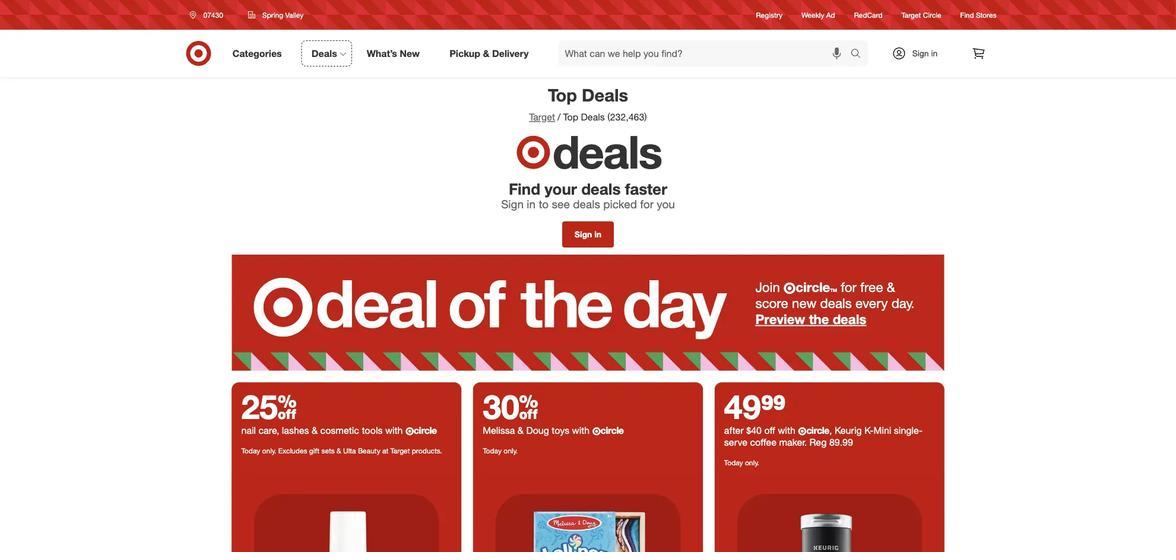 Task type: vqa. For each thing, say whether or not it's contained in the screenshot.
today associated with 25
yes



Task type: describe. For each thing, give the bounding box(es) containing it.
2 with from the left
[[572, 425, 590, 436]]

circle
[[923, 10, 941, 19]]

circle for after $40 off with
[[806, 425, 829, 436]]

valley
[[285, 10, 304, 19]]

0 vertical spatial deals
[[312, 48, 337, 59]]

target link
[[529, 111, 555, 123]]

today for 25
[[241, 446, 260, 455]]

weekly
[[802, 10, 824, 19]]

find for stores
[[960, 10, 974, 19]]

mini
[[874, 425, 891, 436]]

1 vertical spatial deals
[[582, 84, 628, 105]]

07430 button
[[182, 4, 236, 26]]

cosmetic
[[320, 425, 359, 436]]

delivery
[[492, 48, 529, 59]]

0 vertical spatial target
[[902, 10, 921, 19]]

your
[[545, 179, 577, 198]]

melissa
[[483, 425, 515, 436]]

every
[[856, 295, 888, 311]]

off
[[764, 425, 775, 436]]

deals right see
[[573, 197, 600, 211]]

in inside sign in button
[[594, 229, 602, 240]]

99
[[761, 386, 786, 427]]

join
[[756, 279, 780, 295]]

target circle link
[[902, 10, 941, 20]]

products.
[[412, 446, 442, 455]]

find for your
[[509, 179, 540, 198]]

49 99
[[724, 386, 786, 427]]

day.
[[892, 295, 915, 311]]

deals right your
[[581, 179, 621, 198]]

What can we help you find? suggestions appear below search field
[[558, 40, 853, 66]]

you
[[657, 197, 675, 211]]

nail
[[241, 425, 256, 436]]

search button
[[845, 40, 874, 69]]

doug
[[526, 425, 549, 436]]

today only. for after
[[724, 458, 759, 467]]

pickup
[[450, 48, 480, 59]]

find stores link
[[960, 10, 997, 20]]

registry link
[[756, 10, 783, 20]]

toys
[[552, 425, 569, 436]]

lashes
[[282, 425, 309, 436]]

ad
[[826, 10, 835, 19]]

for inside "find your deals faster sign in to see deals picked for you"
[[640, 197, 654, 211]]

spring valley button
[[240, 4, 311, 26]]

in inside sign in link
[[931, 48, 938, 58]]

new
[[792, 295, 817, 311]]

search
[[845, 49, 874, 60]]

$40
[[747, 425, 762, 436]]

sign inside "find your deals faster sign in to see deals picked for you"
[[501, 197, 524, 211]]

registry
[[756, 10, 783, 19]]

& right lashes
[[312, 425, 318, 436]]

& left ulta
[[337, 446, 341, 455]]

pickup & delivery link
[[439, 40, 544, 66]]

in inside "find your deals faster sign in to see deals picked for you"
[[527, 197, 536, 211]]

today only. for melissa
[[483, 446, 518, 455]]

0 vertical spatial sign in
[[912, 48, 938, 58]]

redcard link
[[854, 10, 883, 20]]

redcard
[[854, 10, 883, 19]]

sets
[[321, 446, 335, 455]]

30
[[483, 386, 538, 427]]

spring valley
[[262, 10, 304, 19]]

see
[[552, 197, 570, 211]]

nail care, lashes & cosmetic tools with
[[241, 425, 405, 436]]

coffee
[[750, 437, 777, 448]]

49
[[724, 386, 761, 427]]

deal of the day image
[[715, 472, 944, 552]]

single-
[[894, 425, 923, 436]]

deals down (232,463)
[[553, 124, 662, 179]]

for free & score new deals every day. preview the deals
[[756, 279, 915, 327]]

/
[[558, 111, 561, 123]]

after $40 off with
[[724, 425, 798, 436]]

faster
[[625, 179, 667, 198]]

(232,463)
[[608, 111, 647, 123]]

target image
[[515, 133, 553, 172]]

beauty
[[358, 446, 380, 455]]

excludes
[[278, 446, 307, 455]]

score
[[756, 295, 788, 311]]

spring
[[262, 10, 283, 19]]

& inside for free & score new deals every day. preview the deals
[[887, 279, 895, 295]]



Task type: locate. For each thing, give the bounding box(es) containing it.
1 horizontal spatial sign in
[[912, 48, 938, 58]]

target deal of the day image for 25
[[232, 472, 461, 552]]

1 vertical spatial target
[[529, 111, 555, 123]]

only. for 30
[[504, 446, 518, 455]]

sign down target circle link
[[912, 48, 929, 58]]

categories link
[[222, 40, 297, 66]]

k-
[[865, 425, 874, 436]]

sign in down "find your deals faster sign in to see deals picked for you"
[[575, 229, 602, 240]]

sign
[[912, 48, 929, 58], [501, 197, 524, 211], [575, 229, 592, 240]]

today down nail
[[241, 446, 260, 455]]

find inside "find your deals faster sign in to see deals picked for you"
[[509, 179, 540, 198]]

find
[[960, 10, 974, 19], [509, 179, 540, 198]]

stores
[[976, 10, 997, 19]]

1 vertical spatial find
[[509, 179, 540, 198]]

1 with from the left
[[385, 425, 403, 436]]

0 vertical spatial top
[[548, 84, 577, 105]]

1 horizontal spatial only.
[[504, 446, 518, 455]]

maker.
[[779, 437, 807, 448]]

0 horizontal spatial target
[[390, 446, 410, 455]]

0 horizontal spatial today only.
[[483, 446, 518, 455]]

0 horizontal spatial today
[[241, 446, 260, 455]]

today down melissa
[[483, 446, 502, 455]]

for left you
[[640, 197, 654, 211]]

only. down melissa
[[504, 446, 518, 455]]

target left 'circle'
[[902, 10, 921, 19]]

1 horizontal spatial in
[[594, 229, 602, 240]]

in left to
[[527, 197, 536, 211]]

tools
[[362, 425, 383, 436]]

today only. excludes gift sets & ulta beauty at target products.
[[241, 446, 442, 455]]

1 horizontal spatial target
[[529, 111, 555, 123]]

top
[[548, 84, 577, 105], [563, 111, 578, 123]]

25
[[241, 386, 297, 427]]

target inside top deals target / top deals (232,463)
[[529, 111, 555, 123]]

3 with from the left
[[778, 425, 796, 436]]

find left your
[[509, 179, 540, 198]]

in
[[931, 48, 938, 58], [527, 197, 536, 211], [594, 229, 602, 240]]

1 vertical spatial sign in
[[575, 229, 602, 240]]

today
[[241, 446, 260, 455], [483, 446, 502, 455], [724, 458, 743, 467]]

top up /
[[548, 84, 577, 105]]

find stores
[[960, 10, 997, 19]]

sign inside button
[[575, 229, 592, 240]]

0 horizontal spatial only.
[[262, 446, 276, 455]]

in down 'circle'
[[931, 48, 938, 58]]

tm
[[830, 288, 837, 293]]

today only. down serve
[[724, 458, 759, 467]]

1 horizontal spatial today
[[483, 446, 502, 455]]

preview
[[756, 311, 805, 327]]

2 horizontal spatial in
[[931, 48, 938, 58]]

top right /
[[563, 111, 578, 123]]

1 horizontal spatial today only.
[[724, 458, 759, 467]]

weekly ad
[[802, 10, 835, 19]]

only. down coffee
[[745, 458, 759, 467]]

today only. down melissa
[[483, 446, 518, 455]]

for right 'tm'
[[841, 279, 857, 295]]

0 horizontal spatial in
[[527, 197, 536, 211]]

0 horizontal spatial sign in
[[575, 229, 602, 240]]

1 vertical spatial in
[[527, 197, 536, 211]]

0 vertical spatial in
[[931, 48, 938, 58]]

1 vertical spatial sign
[[501, 197, 524, 211]]

◎
[[784, 282, 796, 294]]

today only.
[[483, 446, 518, 455], [724, 458, 759, 467]]

deals right /
[[581, 111, 605, 123]]

& right free
[[887, 279, 895, 295]]

target deal of the day image for 30
[[473, 472, 703, 552]]

gift
[[309, 446, 319, 455]]

sign left to
[[501, 197, 524, 211]]

2 vertical spatial sign
[[575, 229, 592, 240]]

what's new link
[[357, 40, 435, 66]]

circle for melissa & doug toys with
[[601, 425, 624, 436]]

deals
[[553, 124, 662, 179], [581, 179, 621, 198], [573, 197, 600, 211], [820, 295, 852, 311], [833, 311, 867, 327]]

only. for 25
[[262, 446, 276, 455]]

reg
[[810, 437, 827, 448]]

2 vertical spatial target
[[390, 446, 410, 455]]

find left stores
[[960, 10, 974, 19]]

1 vertical spatial top
[[563, 111, 578, 123]]

2 horizontal spatial sign
[[912, 48, 929, 58]]

the
[[809, 311, 829, 327]]

deals right the 'the'
[[833, 311, 867, 327]]

with up maker.
[[778, 425, 796, 436]]

today for 30
[[483, 446, 502, 455]]

0 horizontal spatial for
[[640, 197, 654, 211]]

target right at
[[390, 446, 410, 455]]

only.
[[262, 446, 276, 455], [504, 446, 518, 455], [745, 458, 759, 467]]

1 horizontal spatial for
[[841, 279, 857, 295]]

picked
[[603, 197, 637, 211]]

0 vertical spatial today only.
[[483, 446, 518, 455]]

only. down 'care,'
[[262, 446, 276, 455]]

sign in button
[[562, 221, 614, 248]]

what's new
[[367, 48, 420, 59]]

new
[[400, 48, 420, 59]]

0 horizontal spatial sign
[[501, 197, 524, 211]]

2 horizontal spatial target
[[902, 10, 921, 19]]

1 vertical spatial for
[[841, 279, 857, 295]]

0 vertical spatial find
[[960, 10, 974, 19]]

melissa & doug toys with
[[483, 425, 592, 436]]

what's
[[367, 48, 397, 59]]

07430
[[203, 10, 223, 19]]

2 vertical spatial in
[[594, 229, 602, 240]]

serve
[[724, 437, 748, 448]]

sign in
[[912, 48, 938, 58], [575, 229, 602, 240]]

target left /
[[529, 111, 555, 123]]

0 vertical spatial for
[[640, 197, 654, 211]]

join ◎ circle tm
[[756, 279, 837, 295]]

deals down 'tm'
[[820, 295, 852, 311]]

, keurig k-mini single- serve coffee maker. reg 89.99
[[724, 425, 923, 448]]

ulta
[[343, 446, 356, 455]]

keurig
[[835, 425, 862, 436]]

at
[[382, 446, 388, 455]]

top deals target / top deals (232,463)
[[529, 84, 647, 123]]

circle for nail care, lashes & cosmetic tools with
[[414, 425, 437, 436]]

target
[[902, 10, 921, 19], [529, 111, 555, 123], [390, 446, 410, 455]]

with up at
[[385, 425, 403, 436]]

to
[[539, 197, 549, 211]]

&
[[483, 48, 490, 59], [887, 279, 895, 295], [312, 425, 318, 436], [518, 425, 524, 436], [337, 446, 341, 455]]

2 horizontal spatial with
[[778, 425, 796, 436]]

categories
[[232, 48, 282, 59]]

weekly ad link
[[802, 10, 835, 20]]

0 horizontal spatial find
[[509, 179, 540, 198]]

free
[[860, 279, 883, 295]]

target circle
[[902, 10, 941, 19]]

find your deals faster sign in to see deals picked for you
[[501, 179, 675, 211]]

with right toys
[[572, 425, 590, 436]]

1 horizontal spatial with
[[572, 425, 590, 436]]

for inside for free & score new deals every day. preview the deals
[[841, 279, 857, 295]]

0 vertical spatial sign
[[912, 48, 929, 58]]

deals link
[[301, 40, 352, 66]]

1 horizontal spatial sign
[[575, 229, 592, 240]]

sign in inside button
[[575, 229, 602, 240]]

89.99
[[829, 437, 853, 448]]

target deal of the day image
[[232, 255, 944, 371], [232, 472, 461, 552], [473, 472, 703, 552]]

,
[[829, 425, 832, 436]]

for
[[640, 197, 654, 211], [841, 279, 857, 295]]

care,
[[259, 425, 279, 436]]

deals left what's on the left
[[312, 48, 337, 59]]

today down serve
[[724, 458, 743, 467]]

& right pickup
[[483, 48, 490, 59]]

with
[[385, 425, 403, 436], [572, 425, 590, 436], [778, 425, 796, 436]]

0 horizontal spatial with
[[385, 425, 403, 436]]

2 horizontal spatial only.
[[745, 458, 759, 467]]

sign down "find your deals faster sign in to see deals picked for you"
[[575, 229, 592, 240]]

after
[[724, 425, 744, 436]]

sign in down target circle link
[[912, 48, 938, 58]]

1 vertical spatial today only.
[[724, 458, 759, 467]]

pickup & delivery
[[450, 48, 529, 59]]

1 horizontal spatial find
[[960, 10, 974, 19]]

2 horizontal spatial today
[[724, 458, 743, 467]]

in down "find your deals faster sign in to see deals picked for you"
[[594, 229, 602, 240]]

deals up (232,463)
[[582, 84, 628, 105]]

& left "doug"
[[518, 425, 524, 436]]

sign in link
[[882, 40, 956, 66]]

2 vertical spatial deals
[[581, 111, 605, 123]]



